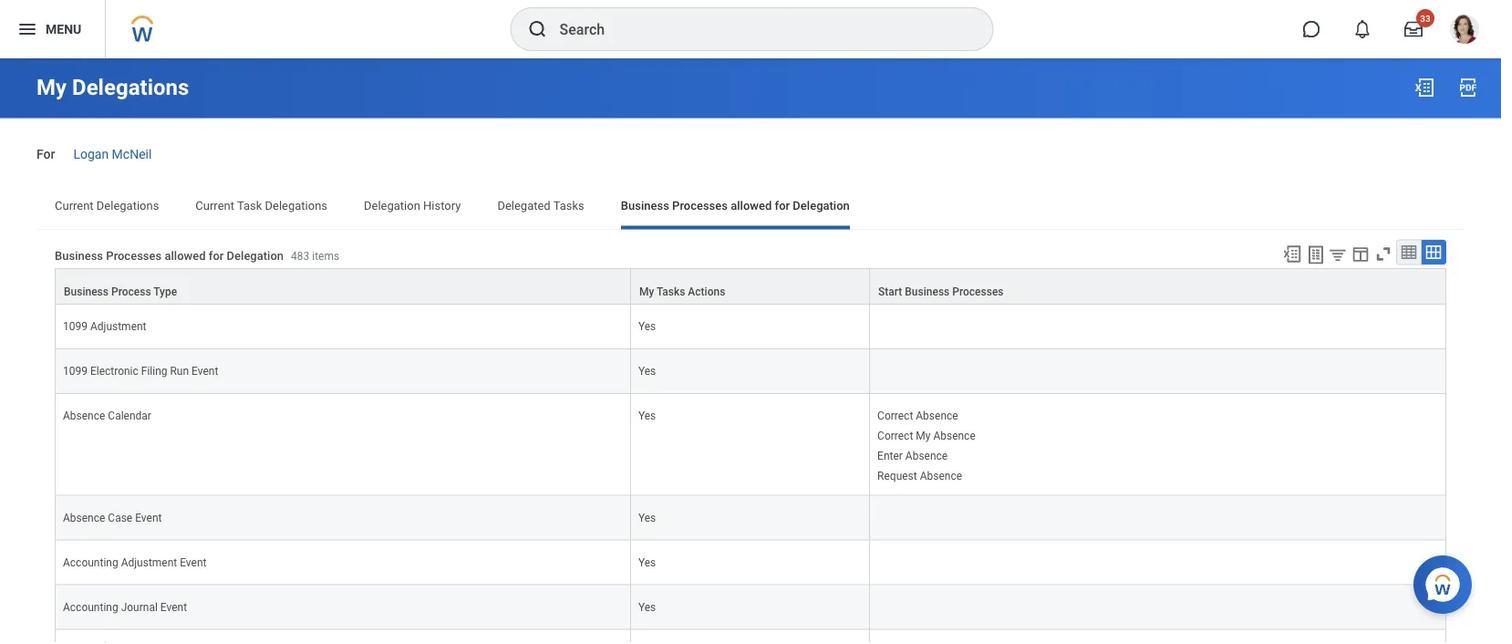 Task type: describe. For each thing, give the bounding box(es) containing it.
event for accounting journal event
[[160, 600, 187, 613]]

accounting journal event element
[[63, 597, 187, 613]]

run
[[170, 364, 189, 377]]

notifications large image
[[1354, 20, 1372, 38]]

tab list inside the my delegations main content
[[36, 185, 1465, 229]]

start
[[879, 285, 903, 298]]

delegated tasks
[[498, 199, 585, 212]]

my delegations
[[36, 74, 189, 100]]

1099 adjustment element
[[63, 316, 146, 332]]

adjustment for 1099
[[90, 320, 146, 332]]

1099 for for
[[63, 364, 88, 377]]

correct absence element
[[878, 405, 958, 422]]

justify image
[[16, 18, 38, 40]]

correct my absence
[[878, 429, 976, 442]]

1 yes from the top
[[638, 320, 656, 332]]

row containing accounting adjustment event
[[55, 540, 1447, 585]]

1099 electronic filing run event
[[63, 364, 218, 377]]

fullscreen image
[[1374, 244, 1394, 264]]

absence case event element
[[63, 507, 162, 523]]

delegation for business processes allowed for delegation 483 items
[[227, 249, 284, 262]]

correct for correct my absence
[[878, 429, 913, 442]]

event for absence case event
[[135, 511, 162, 523]]

current for current delegations
[[55, 199, 94, 212]]

table image
[[1400, 243, 1419, 261]]

my tasks actions
[[639, 285, 726, 298]]

cell for row containing 1099 electronic filing run event
[[870, 349, 1447, 394]]

row containing accounting journal event
[[55, 585, 1447, 629]]

correct for correct absence
[[878, 409, 913, 422]]

event for accounting adjustment event
[[180, 555, 207, 568]]

absence down enter absence element
[[920, 470, 962, 482]]

my for my tasks actions
[[639, 285, 654, 298]]

1099 adjustment
[[63, 320, 146, 332]]

correct absence
[[878, 409, 958, 422]]

type
[[153, 285, 177, 298]]

task
[[237, 199, 262, 212]]

absence up 'correct my absence' element
[[916, 409, 958, 422]]

yes for accounting journal event
[[638, 600, 656, 613]]

adjustment for accounting
[[121, 555, 177, 568]]

yes for 1099 electronic filing run event
[[638, 364, 656, 377]]

delegations for my delegations
[[72, 74, 189, 100]]

delegation for business processes allowed for delegation
[[793, 199, 850, 212]]

enter absence element
[[878, 446, 948, 462]]

cell for row containing 1099 adjustment
[[870, 304, 1447, 349]]

profile logan mcneil image
[[1450, 15, 1480, 48]]

row containing business process type
[[55, 268, 1447, 304]]

export to excel image for current task delegations
[[1414, 77, 1436, 99]]

business processes allowed for delegation 483 items
[[55, 249, 339, 262]]

accounting for accounting adjustment event
[[63, 555, 118, 568]]

absence case event
[[63, 511, 162, 523]]

accounting adjustment event
[[63, 555, 207, 568]]

cell for row containing absence case event
[[870, 495, 1447, 540]]

business process type
[[64, 285, 177, 298]]

my tasks actions button
[[631, 269, 869, 303]]

search image
[[527, 18, 549, 40]]

journal
[[121, 600, 158, 613]]

delegated
[[498, 199, 551, 212]]

mcneil
[[112, 146, 152, 161]]

1 horizontal spatial delegation
[[364, 199, 420, 212]]

row containing 1099 electronic filing run event
[[55, 349, 1447, 394]]

for
[[36, 146, 55, 161]]

inbox large image
[[1405, 20, 1423, 38]]

business for business processes allowed for delegation 483 items
[[55, 249, 103, 262]]

correct my absence element
[[878, 426, 976, 442]]

process
[[111, 285, 151, 298]]



Task type: locate. For each thing, give the bounding box(es) containing it.
absence calendar
[[63, 409, 151, 422]]

select to filter grid data image
[[1328, 245, 1348, 264]]

tasks left actions
[[657, 285, 685, 298]]

enter
[[878, 449, 903, 462]]

menu button
[[0, 0, 105, 58]]

adjustment up the "journal"
[[121, 555, 177, 568]]

view printable version (pdf) image
[[1458, 77, 1480, 99]]

accounting left the "journal"
[[63, 600, 118, 613]]

my left actions
[[639, 285, 654, 298]]

case
[[108, 511, 132, 523]]

1 vertical spatial accounting
[[63, 600, 118, 613]]

4 yes from the top
[[638, 511, 656, 523]]

my inside "my tasks actions" popup button
[[639, 285, 654, 298]]

2 current from the left
[[196, 199, 234, 212]]

absence up request absence element
[[906, 449, 948, 462]]

event inside 'element'
[[192, 364, 218, 377]]

2 yes from the top
[[638, 364, 656, 377]]

processes right start
[[953, 285, 1004, 298]]

adjustment down "business process type"
[[90, 320, 146, 332]]

event up accounting journal event element
[[180, 555, 207, 568]]

tab list
[[36, 185, 1465, 229]]

export to excel image
[[1414, 77, 1436, 99], [1283, 244, 1303, 264]]

business for business process type
[[64, 285, 109, 298]]

current task delegations
[[196, 199, 328, 212]]

1 vertical spatial for
[[209, 249, 224, 262]]

1 vertical spatial adjustment
[[121, 555, 177, 568]]

business processes allowed for delegation
[[621, 199, 850, 212]]

8 row from the top
[[55, 629, 1447, 643]]

delegations for current delegations
[[97, 199, 159, 212]]

6 yes from the top
[[638, 600, 656, 613]]

current left task
[[196, 199, 234, 212]]

request absence element
[[878, 466, 962, 482]]

row containing absence case event
[[55, 495, 1447, 540]]

0 vertical spatial adjustment
[[90, 320, 146, 332]]

expand table image
[[1425, 243, 1443, 261]]

0 vertical spatial export to excel image
[[1414, 77, 1436, 99]]

items
[[312, 250, 339, 262]]

delegations down mcneil
[[97, 199, 159, 212]]

Search Workday  search field
[[560, 9, 956, 49]]

start business processes
[[879, 285, 1004, 298]]

1 current from the left
[[55, 199, 94, 212]]

absence calendar element
[[63, 405, 151, 422]]

0 horizontal spatial current
[[55, 199, 94, 212]]

calendar
[[108, 409, 151, 422]]

1 vertical spatial tasks
[[657, 285, 685, 298]]

allowed up 'type'
[[165, 249, 206, 262]]

delegation
[[364, 199, 420, 212], [793, 199, 850, 212], [227, 249, 284, 262]]

actions
[[688, 285, 726, 298]]

event right the "journal"
[[160, 600, 187, 613]]

correct up enter
[[878, 429, 913, 442]]

current for current task delegations
[[196, 199, 234, 212]]

2 vertical spatial my
[[916, 429, 931, 442]]

row
[[55, 268, 1447, 304], [55, 304, 1447, 349], [55, 349, 1447, 394], [55, 394, 1447, 495], [55, 495, 1447, 540], [55, 540, 1447, 585], [55, 585, 1447, 629], [55, 629, 1447, 643]]

row containing 1099 adjustment
[[55, 304, 1447, 349]]

current
[[55, 199, 94, 212], [196, 199, 234, 212]]

cell
[[870, 304, 1447, 349], [870, 349, 1447, 394], [870, 495, 1447, 540], [55, 629, 631, 643], [631, 629, 870, 643], [870, 629, 1447, 643]]

yes for absence calendar
[[638, 409, 656, 422]]

1099 down "business process type"
[[63, 320, 88, 332]]

delegations
[[72, 74, 189, 100], [97, 199, 159, 212], [265, 199, 328, 212]]

absence down "correct absence"
[[934, 429, 976, 442]]

processes for business processes allowed for delegation 483 items
[[106, 249, 162, 262]]

33
[[1421, 13, 1431, 24]]

click to view/edit grid preferences image
[[1351, 244, 1371, 264]]

2 row from the top
[[55, 304, 1447, 349]]

tab list containing current delegations
[[36, 185, 1465, 229]]

0 vertical spatial for
[[775, 199, 790, 212]]

0 horizontal spatial processes
[[106, 249, 162, 262]]

1099 electronic filing run event element
[[63, 361, 218, 377]]

0 vertical spatial correct
[[878, 409, 913, 422]]

absence left case
[[63, 511, 105, 523]]

1 horizontal spatial export to excel image
[[1414, 77, 1436, 99]]

event right run
[[192, 364, 218, 377]]

for down current task delegations
[[209, 249, 224, 262]]

0 horizontal spatial allowed
[[165, 249, 206, 262]]

delegation history
[[364, 199, 461, 212]]

items selected list
[[878, 405, 1005, 483]]

accounting adjustment event element
[[63, 552, 207, 568]]

1 vertical spatial 1099
[[63, 364, 88, 377]]

export to excel image for yes
[[1283, 244, 1303, 264]]

for inside tab list
[[775, 199, 790, 212]]

for
[[775, 199, 790, 212], [209, 249, 224, 262]]

1 vertical spatial processes
[[106, 249, 162, 262]]

0 horizontal spatial for
[[209, 249, 224, 262]]

export to excel image left export to worksheets image
[[1283, 244, 1303, 264]]

6 row from the top
[[55, 540, 1447, 585]]

0 vertical spatial 1099
[[63, 320, 88, 332]]

yes for absence case event
[[638, 511, 656, 523]]

adjustment
[[90, 320, 146, 332], [121, 555, 177, 568]]

delegations up mcneil
[[72, 74, 189, 100]]

processes up process
[[106, 249, 162, 262]]

1 horizontal spatial processes
[[672, 199, 728, 212]]

correct inside 'correct my absence' element
[[878, 429, 913, 442]]

export to worksheets image
[[1305, 244, 1327, 266]]

business process type button
[[56, 269, 630, 303]]

menu
[[46, 22, 81, 37]]

allowed
[[731, 199, 772, 212], [165, 249, 206, 262]]

my
[[36, 74, 67, 100], [639, 285, 654, 298], [916, 429, 931, 442]]

0 vertical spatial tasks
[[553, 199, 585, 212]]

logan
[[73, 146, 109, 161]]

tasks for my
[[657, 285, 685, 298]]

export to excel image left view printable version (pdf) 'icon'
[[1414, 77, 1436, 99]]

history
[[423, 199, 461, 212]]

toolbar
[[1274, 239, 1447, 268]]

accounting
[[63, 555, 118, 568], [63, 600, 118, 613]]

1 vertical spatial my
[[639, 285, 654, 298]]

1 vertical spatial correct
[[878, 429, 913, 442]]

0 horizontal spatial my
[[36, 74, 67, 100]]

allowed for business processes allowed for delegation 483 items
[[165, 249, 206, 262]]

7 row from the top
[[55, 585, 1447, 629]]

0 horizontal spatial export to excel image
[[1283, 244, 1303, 264]]

business for business processes allowed for delegation
[[621, 199, 669, 212]]

2 horizontal spatial processes
[[953, 285, 1004, 298]]

483
[[291, 250, 309, 262]]

current delegations
[[55, 199, 159, 212]]

allowed for business processes allowed for delegation
[[731, 199, 772, 212]]

for for business processes allowed for delegation
[[775, 199, 790, 212]]

1099 for my delegations
[[63, 320, 88, 332]]

delegations right task
[[265, 199, 328, 212]]

absence
[[63, 409, 105, 422], [916, 409, 958, 422], [934, 429, 976, 442], [906, 449, 948, 462], [920, 470, 962, 482], [63, 511, 105, 523]]

processes
[[672, 199, 728, 212], [106, 249, 162, 262], [953, 285, 1004, 298]]

1 horizontal spatial tasks
[[657, 285, 685, 298]]

yes
[[638, 320, 656, 332], [638, 364, 656, 377], [638, 409, 656, 422], [638, 511, 656, 523], [638, 555, 656, 568], [638, 600, 656, 613]]

tasks
[[553, 199, 585, 212], [657, 285, 685, 298]]

filing
[[141, 364, 167, 377]]

33 button
[[1394, 9, 1435, 49]]

1099
[[63, 320, 88, 332], [63, 364, 88, 377]]

1 vertical spatial allowed
[[165, 249, 206, 262]]

3 yes from the top
[[638, 409, 656, 422]]

enter absence request absence
[[878, 449, 962, 482]]

1 horizontal spatial current
[[196, 199, 234, 212]]

start business processes button
[[870, 269, 1446, 303]]

0 horizontal spatial tasks
[[553, 199, 585, 212]]

my delegations main content
[[0, 58, 1502, 643]]

absence left calendar
[[63, 409, 105, 422]]

1099 inside 'element'
[[63, 364, 88, 377]]

1 row from the top
[[55, 268, 1447, 304]]

5 yes from the top
[[638, 555, 656, 568]]

business inside popup button
[[64, 285, 109, 298]]

tasks right delegated
[[553, 199, 585, 212]]

processes inside popup button
[[953, 285, 1004, 298]]

business
[[621, 199, 669, 212], [55, 249, 103, 262], [64, 285, 109, 298], [905, 285, 950, 298]]

1 correct from the top
[[878, 409, 913, 422]]

event right case
[[135, 511, 162, 523]]

0 vertical spatial processes
[[672, 199, 728, 212]]

accounting down absence case event
[[63, 555, 118, 568]]

1 horizontal spatial allowed
[[731, 199, 772, 212]]

export to excel image inside toolbar
[[1283, 244, 1303, 264]]

request
[[878, 470, 917, 482]]

allowed up "my tasks actions" popup button
[[731, 199, 772, 212]]

accounting journal event
[[63, 600, 187, 613]]

event
[[192, 364, 218, 377], [135, 511, 162, 523], [180, 555, 207, 568], [160, 600, 187, 613]]

1 vertical spatial export to excel image
[[1283, 244, 1303, 264]]

0 vertical spatial accounting
[[63, 555, 118, 568]]

my for my delegations
[[36, 74, 67, 100]]

my down menu dropdown button
[[36, 74, 67, 100]]

0 vertical spatial my
[[36, 74, 67, 100]]

business inside popup button
[[905, 285, 950, 298]]

tasks inside popup button
[[657, 285, 685, 298]]

cell for eighth row
[[870, 629, 1447, 643]]

processes for business processes allowed for delegation
[[672, 199, 728, 212]]

1 1099 from the top
[[63, 320, 88, 332]]

5 row from the top
[[55, 495, 1447, 540]]

logan mcneil link
[[73, 143, 152, 161]]

for up "my tasks actions" popup button
[[775, 199, 790, 212]]

2 horizontal spatial delegation
[[793, 199, 850, 212]]

current down logan
[[55, 199, 94, 212]]

tasks for delegated
[[553, 199, 585, 212]]

2 horizontal spatial my
[[916, 429, 931, 442]]

toolbar inside the my delegations main content
[[1274, 239, 1447, 268]]

electronic
[[90, 364, 138, 377]]

logan mcneil
[[73, 146, 152, 161]]

correct inside correct absence element
[[878, 409, 913, 422]]

my inside 'correct my absence' element
[[916, 429, 931, 442]]

1 horizontal spatial my
[[639, 285, 654, 298]]

1099 left electronic
[[63, 364, 88, 377]]

processes up actions
[[672, 199, 728, 212]]

4 row from the top
[[55, 394, 1447, 495]]

row containing absence calendar
[[55, 394, 1447, 495]]

2 correct from the top
[[878, 429, 913, 442]]

2 accounting from the top
[[63, 600, 118, 613]]

3 row from the top
[[55, 349, 1447, 394]]

yes for accounting adjustment event
[[638, 555, 656, 568]]

my down "correct absence"
[[916, 429, 931, 442]]

0 vertical spatial allowed
[[731, 199, 772, 212]]

correct
[[878, 409, 913, 422], [878, 429, 913, 442]]

0 horizontal spatial delegation
[[227, 249, 284, 262]]

for for business processes allowed for delegation 483 items
[[209, 249, 224, 262]]

2 1099 from the top
[[63, 364, 88, 377]]

1 accounting from the top
[[63, 555, 118, 568]]

2 vertical spatial processes
[[953, 285, 1004, 298]]

correct up 'correct my absence' element
[[878, 409, 913, 422]]

accounting for accounting journal event
[[63, 600, 118, 613]]

1 horizontal spatial for
[[775, 199, 790, 212]]



Task type: vqa. For each thing, say whether or not it's contained in the screenshot.
fourth row from the bottom of the 'My Delegations' 'main content'
yes



